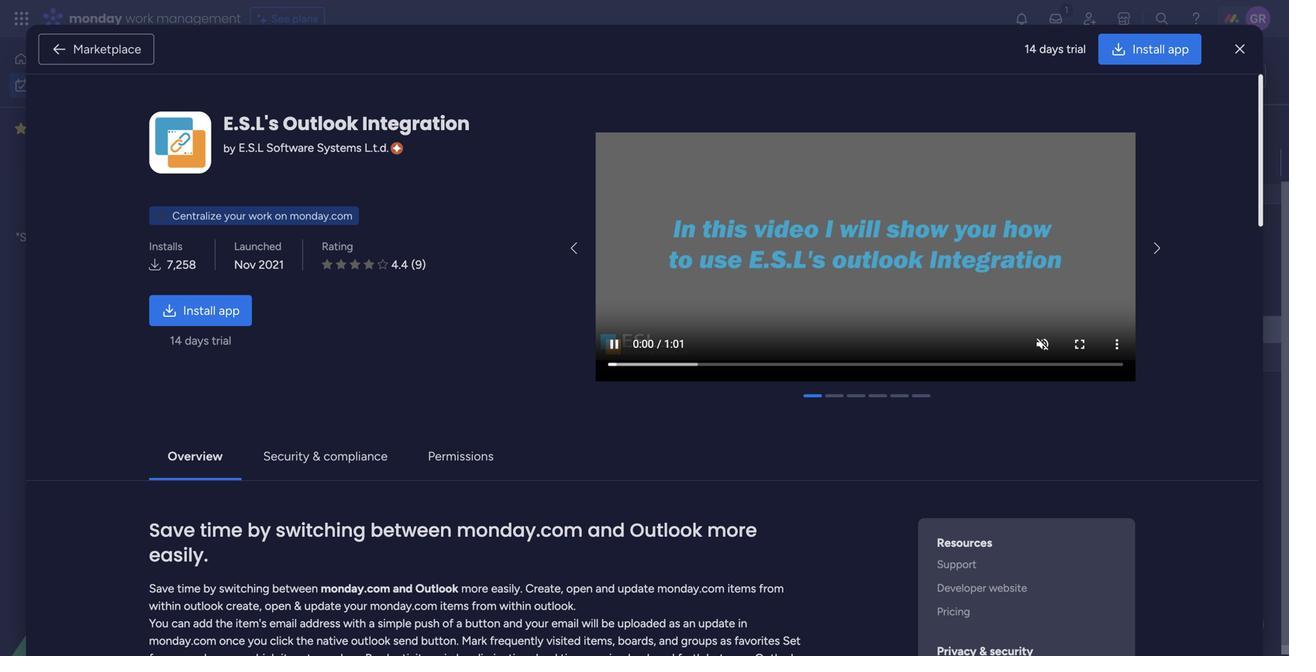 Task type: vqa. For each thing, say whether or not it's contained in the screenshot.
the leftmost the Install app
yes



Task type: locate. For each thing, give the bounding box(es) containing it.
0 horizontal spatial outlook
[[184, 599, 223, 613]]

security & compliance button
[[251, 441, 400, 472]]

your inside more easily. create, open and update monday.com items from within outlook create, open & update your monday.com items from within outlook.
[[344, 599, 367, 613]]

by down later
[[247, 518, 271, 544]]

project left "management"
[[787, 325, 822, 338]]

plans
[[292, 12, 318, 25]]

2 horizontal spatial 0
[[379, 519, 386, 532]]

email up visited
[[551, 617, 579, 631]]

by
[[223, 142, 235, 155], [247, 518, 271, 544], [203, 582, 216, 596], [456, 652, 469, 657]]

0 horizontal spatial 14
[[170, 334, 182, 348]]

days
[[1039, 42, 1064, 56], [185, 334, 209, 348]]

work right monday
[[125, 10, 153, 27]]

1 vertical spatial trial
[[212, 334, 231, 348]]

star image left star icon
[[322, 259, 333, 270]]

1 group from the top
[[690, 124, 721, 137]]

favorites
[[735, 634, 780, 648]]

see plans button
[[250, 7, 325, 30]]

email up click on the bottom of the page
[[270, 617, 297, 631]]

within
[[149, 599, 181, 613], [499, 599, 531, 613]]

&
[[312, 449, 320, 464], [294, 599, 301, 613]]

between down favorites
[[706, 652, 752, 657]]

0 vertical spatial 0
[[319, 240, 326, 253]]

the up to
[[296, 634, 314, 648]]

1 vertical spatial you
[[248, 634, 267, 648]]

1 vertical spatial install app button
[[149, 295, 252, 326]]

l.t.d.
[[364, 141, 389, 155]]

0 horizontal spatial you
[[141, 231, 160, 245]]

items right date
[[389, 519, 416, 532]]

switching for save time by switching between monday.com and outlook more easily.
[[276, 518, 366, 544]]

time inside the save time by switching between monday.com and outlook more easily.
[[200, 518, 243, 544]]

1 horizontal spatial days
[[1039, 42, 1064, 56]]

1 horizontal spatial install app
[[1133, 42, 1189, 57]]

1 vertical spatial can
[[172, 617, 190, 631]]

marketplace arrow left image
[[571, 243, 577, 255]]

work up launched
[[249, 209, 272, 222]]

easily.
[[149, 542, 208, 568], [491, 582, 523, 596]]

0 horizontal spatial install app button
[[149, 295, 252, 326]]

2 vertical spatial time
[[560, 652, 584, 657]]

integration
[[362, 111, 470, 137]]

1 board from the top
[[842, 124, 871, 137]]

2 vertical spatial update
[[698, 617, 735, 631]]

days down update feed icon
[[1039, 42, 1064, 56]]

1 horizontal spatial you
[[248, 634, 267, 648]]

star o image
[[377, 259, 388, 270]]

as
[[669, 617, 680, 631], [720, 634, 732, 648]]

0 vertical spatial update
[[618, 582, 655, 596]]

any
[[48, 231, 66, 245]]

0 horizontal spatial 14 days trial
[[170, 334, 231, 348]]

1 horizontal spatial &
[[312, 449, 320, 464]]

install down the search everything image
[[1133, 42, 1165, 57]]

see plans
[[271, 12, 318, 25]]

my
[[229, 59, 264, 93]]

1 horizontal spatial install
[[1133, 42, 1165, 57]]

14 down 7,258
[[170, 334, 182, 348]]

2 vertical spatial work
[[321, 652, 346, 657]]

v2 download image
[[149, 256, 161, 274]]

time up add
[[177, 582, 201, 596]]

you can add the item's email address with a simple push of a button and your email will be uploaded as an update in monday.com once you click the native outlook send button. mark frequently visited items, boards, and groups as favorites set from monday.com which item to work on productivity gain by eliminating dead time moving back and forth between outlo
[[149, 617, 801, 657]]

customize button
[[555, 122, 638, 147]]

0 horizontal spatial days
[[185, 334, 209, 348]]

1 vertical spatial save
[[149, 582, 174, 596]]

project for project management
[[787, 325, 822, 338]]

1 vertical spatial between
[[272, 582, 318, 596]]

items up star icon
[[328, 240, 355, 253]]

1 save from the top
[[149, 518, 195, 544]]

your down outlook.
[[525, 617, 549, 631]]

a right of
[[456, 617, 462, 631]]

e.s.l's outlook integration
[[223, 111, 470, 137]]

0 horizontal spatial &
[[294, 599, 301, 613]]

install app down 7,258
[[183, 303, 240, 318]]

between
[[371, 518, 452, 544], [272, 582, 318, 596], [706, 652, 752, 657]]

0 vertical spatial from
[[759, 582, 784, 596]]

0 horizontal spatial outlook
[[283, 111, 358, 137]]

my work
[[229, 59, 333, 93]]

1 vertical spatial days
[[185, 334, 209, 348]]

None search field
[[294, 122, 435, 147]]

1 vertical spatial people
[[968, 291, 1001, 305]]

0 vertical spatial on
[[275, 209, 287, 222]]

14
[[1025, 42, 1037, 56], [170, 334, 182, 348]]

0 vertical spatial 14 days trial
[[1025, 42, 1086, 56]]

switching inside the save time by switching between monday.com and outlook more easily.
[[276, 518, 366, 544]]

access
[[79, 248, 115, 262]]

0 horizontal spatial install app
[[183, 303, 240, 318]]

2 save from the top
[[149, 582, 174, 596]]

days down 7,258
[[185, 334, 209, 348]]

as left 'an'
[[669, 617, 680, 631]]

compliance
[[324, 449, 388, 464]]

uploaded
[[618, 617, 666, 631]]

work down native
[[321, 652, 346, 657]]

outlook down with
[[351, 634, 390, 648]]

home
[[34, 52, 64, 66]]

items up in
[[727, 582, 756, 596]]

dead
[[532, 652, 558, 657]]

by inside by e.s.l software systems l.t.d.
[[223, 142, 235, 155]]

your for simple
[[525, 617, 549, 631]]

marketplace arrow right image
[[1154, 243, 1160, 255]]

from up the 'button'
[[472, 599, 497, 613]]

& right security
[[312, 449, 320, 464]]

between right date
[[371, 518, 452, 544]]

1 horizontal spatial within
[[499, 599, 531, 613]]

0 vertical spatial days
[[1039, 42, 1064, 56]]

0 horizontal spatial switching
[[219, 582, 269, 596]]

0 vertical spatial the
[[215, 617, 233, 631]]

2 horizontal spatial outlook
[[630, 518, 702, 544]]

monday.com
[[290, 209, 353, 222], [457, 518, 583, 544], [321, 582, 390, 596], [657, 582, 725, 596], [370, 599, 437, 613], [149, 634, 216, 648], [177, 652, 244, 657]]

outlook.
[[534, 599, 576, 613]]

1 image
[[1060, 1, 1074, 18]]

eliminating
[[472, 652, 529, 657]]

can left add
[[172, 617, 190, 631]]

from down you
[[149, 652, 174, 657]]

time for save time by switching between monday.com and outlook
[[177, 582, 201, 596]]

star image
[[322, 259, 333, 270], [350, 259, 360, 270], [364, 259, 374, 270]]

0 inside today / 0 items
[[319, 240, 326, 253]]

0 horizontal spatial work
[[125, 10, 153, 27]]

0 vertical spatial more
[[707, 518, 757, 544]]

and inside more easily. create, open and update monday.com items from within outlook create, open & update your monday.com items from within outlook.
[[596, 582, 615, 596]]

monday.com down once
[[177, 652, 244, 657]]

more
[[707, 518, 757, 544], [461, 582, 488, 596]]

moving
[[587, 652, 625, 657]]

home link
[[9, 47, 188, 71]]

monday.com up simple
[[370, 599, 437, 613]]

1 vertical spatial your
[[344, 599, 367, 613]]

14 down notifications image
[[1025, 42, 1037, 56]]

within up you
[[149, 599, 181, 613]]

install app button down the search everything image
[[1098, 34, 1202, 65]]

1 vertical spatial switching
[[219, 582, 269, 596]]

& inside button
[[312, 449, 320, 464]]

be
[[602, 617, 615, 631]]

install app down the search everything image
[[1133, 42, 1189, 57]]

the up once
[[215, 617, 233, 631]]

a left date
[[319, 515, 329, 535]]

you up which
[[248, 634, 267, 648]]

2 group from the top
[[690, 291, 721, 305]]

which
[[247, 652, 278, 657]]

website
[[989, 582, 1027, 595]]

install app
[[1133, 42, 1189, 57], [183, 303, 240, 318]]

0 vertical spatial install app button
[[1098, 34, 1202, 65]]

items right security
[[319, 463, 346, 476]]

0 horizontal spatial a
[[319, 515, 329, 535]]

you
[[141, 231, 160, 245], [248, 634, 267, 648]]

you down yet
[[141, 231, 160, 245]]

0 horizontal spatial between
[[272, 582, 318, 596]]

install
[[1133, 42, 1165, 57], [183, 303, 216, 318]]

easily. left create,
[[491, 582, 523, 596]]

can down centralize icon
[[163, 231, 182, 245]]

update up uploaded
[[618, 582, 655, 596]]

1 vertical spatial open
[[265, 599, 291, 613]]

0 vertical spatial date
[[1074, 124, 1097, 137]]

0 vertical spatial save
[[149, 518, 195, 544]]

time left without
[[200, 518, 243, 544]]

open up outlook.
[[566, 582, 593, 596]]

create,
[[226, 599, 262, 613]]

open down save time by switching between monday.com and outlook
[[265, 599, 291, 613]]

1 vertical spatial outlook
[[351, 634, 390, 648]]

0 horizontal spatial easily.
[[149, 542, 208, 568]]

0 inside without a date / 0 items
[[379, 519, 386, 532]]

outlook inside the save time by switching between monday.com and outlook more easily.
[[630, 518, 702, 544]]

update up address on the bottom of page
[[304, 599, 341, 613]]

time down visited
[[560, 652, 584, 657]]

that
[[117, 231, 138, 245]]

1 vertical spatial the
[[296, 634, 314, 648]]

star image left star o image
[[364, 259, 374, 270]]

0 vertical spatial install app
[[1133, 42, 1189, 57]]

2 horizontal spatial your
[[525, 617, 549, 631]]

0 horizontal spatial trial
[[212, 334, 231, 348]]

/ left rating
[[308, 236, 315, 255]]

overview button
[[155, 441, 235, 472]]

1 horizontal spatial the
[[296, 634, 314, 648]]

monday.com up 'an'
[[657, 582, 725, 596]]

time for save time by switching between monday.com and outlook more easily.
[[200, 518, 243, 544]]

between for save time by switching between monday.com and outlook more easily.
[[371, 518, 452, 544]]

send
[[393, 634, 418, 648]]

easily. up you
[[149, 542, 208, 568]]

0 horizontal spatial more
[[461, 582, 488, 596]]

0 vertical spatial 14
[[1025, 42, 1037, 56]]

switching
[[276, 518, 366, 544], [219, 582, 269, 596]]

lottie animation element
[[0, 500, 198, 657]]

marketplace
[[73, 42, 141, 57]]

new item button
[[228, 122, 287, 147]]

1 vertical spatial 14 days trial
[[170, 334, 231, 348]]

from up favorites
[[759, 582, 784, 596]]

/ right date
[[369, 515, 376, 535]]

overdue
[[260, 124, 321, 144]]

1 horizontal spatial install app button
[[1098, 34, 1202, 65]]

from inside you can add the item's email address with a simple push of a button and your email will be uploaded as an update in monday.com once you click the native outlook send button. mark frequently visited items, boards, and groups as favorites set from monday.com which item to work on productivity gain by eliminating dead time moving back and forth between outlo
[[149, 652, 174, 657]]

app down the search everything image
[[1168, 42, 1189, 57]]

between up address on the bottom of page
[[272, 582, 318, 596]]

hide
[[469, 128, 492, 141]]

search image
[[416, 129, 429, 141]]

& inside more easily. create, open and update monday.com items from within outlook create, open & update your monday.com items from within outlook.
[[294, 599, 301, 613]]

in
[[738, 617, 747, 631]]

0 for today /
[[319, 240, 326, 253]]

2 vertical spatial from
[[149, 652, 174, 657]]

/ left 1
[[324, 124, 331, 144]]

0 horizontal spatial app
[[219, 303, 240, 318]]

will
[[582, 617, 599, 631]]

project down 2021
[[251, 324, 286, 337]]

your inside you can add the item's email address with a simple push of a button and your email will be uploaded as an update in monday.com once you click the native outlook send button. mark frequently visited items, boards, and groups as favorites set from monday.com which item to work on productivity gain by eliminating dead time moving back and forth between outlo
[[525, 617, 549, 631]]

you
[[149, 617, 169, 631]]

to do list button
[[1187, 64, 1266, 88]]

a
[[319, 515, 329, 535], [369, 617, 375, 631], [456, 617, 462, 631]]

on down with
[[349, 652, 362, 657]]

1 vertical spatial on
[[349, 652, 362, 657]]

0 right today
[[319, 240, 326, 253]]

2 email from the left
[[551, 617, 579, 631]]

3 star image from the left
[[364, 259, 374, 270]]

1 vertical spatial as
[[720, 634, 732, 648]]

so
[[102, 231, 114, 245]]

on up today
[[275, 209, 287, 222]]

a right with
[[369, 617, 375, 631]]

0 vertical spatial install
[[1133, 42, 1165, 57]]

1
[[335, 128, 339, 141]]

date
[[1074, 124, 1097, 137], [1074, 291, 1097, 305]]

1 horizontal spatial project
[[787, 325, 822, 338]]

and inside the save time by switching between monday.com and outlook more easily.
[[588, 518, 625, 544]]

/ for today
[[308, 236, 315, 255]]

items
[[522, 128, 549, 141], [328, 240, 355, 253], [319, 463, 346, 476], [389, 519, 416, 532], [727, 582, 756, 596], [440, 599, 469, 613]]

rating
[[322, 240, 353, 253]]

save inside the save time by switching between monday.com and outlook more easily.
[[149, 518, 195, 544]]

centralize your work on monday.com element
[[149, 206, 359, 225]]

monday
[[69, 10, 122, 27]]

0 vertical spatial switching
[[276, 518, 366, 544]]

permissions
[[428, 449, 494, 464]]

outlook inside you can add the item's email address with a simple push of a button and your email will be uploaded as an update in monday.com once you click the native outlook send button. mark frequently visited items, boards, and groups as favorites set from monday.com which item to work on productivity gain by eliminating dead time moving back and forth between outlo
[[351, 634, 390, 648]]

board
[[69, 231, 99, 245]]

0 vertical spatial easily.
[[149, 542, 208, 568]]

2 horizontal spatial between
[[706, 652, 752, 657]]

0 horizontal spatial open
[[265, 599, 291, 613]]

your for within
[[344, 599, 367, 613]]

boards,
[[618, 634, 656, 648]]

0 vertical spatial outlook
[[184, 599, 223, 613]]

1 vertical spatial more
[[461, 582, 488, 596]]

trial
[[1067, 42, 1086, 56], [212, 334, 231, 348]]

by down new
[[223, 142, 235, 155]]

security & compliance
[[263, 449, 388, 464]]

1 horizontal spatial outlook
[[415, 582, 459, 596]]

monday.com up create,
[[457, 518, 583, 544]]

2 horizontal spatial work
[[321, 652, 346, 657]]

outlook up add
[[184, 599, 223, 613]]

project for project
[[251, 324, 286, 337]]

app logo image
[[149, 112, 211, 174]]

2 vertical spatial outlook
[[415, 582, 459, 596]]

0 horizontal spatial on
[[275, 209, 287, 222]]

within down create,
[[499, 599, 531, 613]]

1 vertical spatial work
[[249, 209, 272, 222]]

items inside today / 0 items
[[328, 240, 355, 253]]

0 horizontal spatial star image
[[322, 259, 333, 270]]

date
[[332, 515, 365, 535]]

between inside the save time by switching between monday.com and outlook more easily.
[[371, 518, 452, 544]]

install app button
[[1098, 34, 1202, 65], [149, 295, 252, 326]]

update up groups
[[698, 617, 735, 631]]

install down 7,258
[[183, 303, 216, 318]]

switching up save time by switching between monday.com and outlook
[[276, 518, 366, 544]]

0 horizontal spatial within
[[149, 599, 181, 613]]

1 horizontal spatial app
[[1168, 42, 1189, 57]]

0 right date
[[379, 519, 386, 532]]

board
[[842, 124, 871, 137], [842, 291, 871, 305]]

app down nov
[[219, 303, 240, 318]]

"star"
[[16, 231, 45, 245]]

1 people from the top
[[968, 124, 1001, 137]]

email
[[270, 617, 297, 631], [551, 617, 579, 631]]

1 vertical spatial board
[[842, 291, 871, 305]]

switching up create, on the left bottom of the page
[[219, 582, 269, 596]]

0 vertical spatial group
[[690, 124, 721, 137]]

notifications image
[[1014, 11, 1029, 26]]

0 vertical spatial &
[[312, 449, 320, 464]]

install app button down 7,258
[[149, 295, 252, 326]]

1 vertical spatial date
[[1074, 291, 1097, 305]]

1 horizontal spatial on
[[349, 652, 362, 657]]

0 right security
[[310, 463, 317, 476]]

star image
[[336, 259, 347, 270]]

0 vertical spatial board
[[842, 124, 871, 137]]

1 horizontal spatial between
[[371, 518, 452, 544]]

greg robinson image
[[1246, 6, 1271, 31]]

customize
[[580, 128, 632, 141]]

0 inside later / 0 items
[[310, 463, 317, 476]]

1 horizontal spatial switching
[[276, 518, 366, 544]]

save
[[149, 518, 195, 544], [149, 582, 174, 596]]

your right 'centralize'
[[224, 209, 246, 222]]

by down mark at the bottom left
[[456, 652, 469, 657]]

1 horizontal spatial your
[[344, 599, 367, 613]]

as right groups
[[720, 634, 732, 648]]

1 vertical spatial from
[[472, 599, 497, 613]]

1 horizontal spatial email
[[551, 617, 579, 631]]

& down save time by switching between monday.com and outlook
[[294, 599, 301, 613]]

star image right star icon
[[350, 259, 360, 270]]

0 horizontal spatial email
[[270, 617, 297, 631]]

your up with
[[344, 599, 367, 613]]

1 horizontal spatial easily.
[[491, 582, 523, 596]]

/ right later
[[299, 459, 306, 479]]



Task type: describe. For each thing, give the bounding box(es) containing it.
forth
[[678, 652, 704, 657]]

to
[[1215, 69, 1227, 83]]

management
[[825, 325, 888, 338]]

to do list
[[1215, 69, 1259, 83]]

select product image
[[14, 11, 29, 26]]

centralize icon image
[[155, 210, 168, 222]]

0 vertical spatial your
[[224, 209, 246, 222]]

marketplace button
[[38, 34, 154, 65]]

2 board from the top
[[842, 291, 871, 305]]

1 vertical spatial install app
[[183, 303, 240, 318]]

1 date from the top
[[1074, 124, 1097, 137]]

no favorite boards yet "star" any board so that you can easily access it later
[[16, 213, 182, 262]]

push
[[414, 617, 440, 631]]

update feed image
[[1048, 11, 1064, 26]]

easily. inside the save time by switching between monday.com and outlook more easily.
[[149, 542, 208, 568]]

0 for later /
[[310, 463, 317, 476]]

update inside you can add the item's email address with a simple push of a button and your email will be uploaded as an update in monday.com once you click the native outlook send button. mark frequently visited items, boards, and groups as favorites set from monday.com which item to work on productivity gain by eliminating dead time moving back and forth between outlo
[[698, 617, 735, 631]]

item inside you can add the item's email address with a simple push of a button and your email will be uploaded as an update in monday.com once you click the native outlook send button. mark frequently visited items, boards, and groups as favorites set from monday.com which item to work on productivity gain by eliminating dead time moving back and forth between outlo
[[281, 652, 304, 657]]

permissions button
[[416, 441, 506, 472]]

can inside no favorite boards yet "star" any board so that you can easily access it later
[[163, 231, 182, 245]]

search everything image
[[1154, 11, 1170, 26]]

monday.com up with
[[321, 582, 390, 596]]

0 horizontal spatial update
[[304, 599, 341, 613]]

1 within from the left
[[149, 599, 181, 613]]

outlook inside more easily. create, open and update monday.com items from within outlook create, open & update your monday.com items from within outlook.
[[184, 599, 223, 613]]

items,
[[584, 634, 615, 648]]

frequently
[[490, 634, 544, 648]]

0 vertical spatial as
[[669, 617, 680, 631]]

items right done
[[522, 128, 549, 141]]

today / 0 items
[[260, 236, 355, 255]]

on inside centralize your work on monday.com element
[[275, 209, 287, 222]]

e.s.l
[[239, 141, 263, 155]]

nov
[[234, 258, 256, 272]]

0 vertical spatial trial
[[1067, 42, 1086, 56]]

dapulse x slim image
[[1235, 40, 1245, 59]]

monday.com up today / 0 items on the top left of the page
[[290, 209, 353, 222]]

support
[[937, 558, 977, 571]]

item inside overdue / 1 item
[[342, 128, 364, 141]]

2 horizontal spatial a
[[456, 617, 462, 631]]

monday marketplace image
[[1116, 11, 1132, 26]]

to
[[307, 652, 318, 657]]

help image
[[1188, 11, 1204, 26]]

items up of
[[440, 599, 469, 613]]

monday.com down add
[[149, 634, 216, 648]]

hide done items
[[469, 128, 549, 141]]

mark
[[462, 634, 487, 648]]

to-do
[[666, 325, 694, 338]]

by inside you can add the item's email address with a simple push of a button and your email will be uploaded as an update in monday.com once you click the native outlook send button. mark frequently visited items, boards, and groups as favorites set from monday.com which item to work on productivity gain by eliminating dead time moving back and forth between outlo
[[456, 652, 469, 657]]

home option
[[9, 47, 188, 71]]

native
[[316, 634, 348, 648]]

software
[[266, 141, 314, 155]]

4.4
[[391, 258, 408, 272]]

items inside later / 0 items
[[319, 463, 346, 476]]

with
[[343, 617, 366, 631]]

create,
[[526, 582, 563, 596]]

invite members image
[[1082, 11, 1098, 26]]

7,258
[[167, 258, 196, 272]]

workspaces selection and actions image
[[15, 119, 27, 138]]

resources support
[[937, 536, 992, 571]]

overdue / 1 item
[[260, 124, 364, 144]]

it
[[118, 248, 125, 262]]

mar
[[1072, 324, 1089, 336]]

0 vertical spatial open
[[566, 582, 593, 596]]

1 horizontal spatial 14 days trial
[[1025, 42, 1086, 56]]

2 horizontal spatial from
[[759, 582, 784, 596]]

new item
[[234, 128, 281, 141]]

gain
[[431, 652, 453, 657]]

you inside no favorite boards yet "star" any board so that you can easily access it later
[[141, 231, 160, 245]]

set
[[783, 634, 801, 648]]

between inside you can add the item's email address with a simple push of a button and your email will be uploaded as an update in monday.com once you click the native outlook send button. mark frequently visited items, boards, and groups as favorites set from monday.com which item to work on productivity gain by eliminating dead time moving back and forth between outlo
[[706, 652, 752, 657]]

2 within from the left
[[499, 599, 531, 613]]

outlook for save time by switching between monday.com and outlook
[[415, 582, 459, 596]]

later
[[260, 459, 295, 479]]

2 star image from the left
[[350, 259, 360, 270]]

by up add
[[203, 582, 216, 596]]

(9)
[[411, 258, 426, 272]]

of
[[442, 617, 454, 631]]

4.4 (9)
[[391, 258, 426, 272]]

more inside more easily. create, open and update monday.com items from within outlook create, open & update your monday.com items from within outlook.
[[461, 582, 488, 596]]

management
[[156, 10, 241, 27]]

later
[[127, 248, 151, 262]]

project management
[[787, 325, 888, 338]]

more easily. create, open and update monday.com items from within outlook create, open & update your monday.com items from within outlook.
[[149, 582, 784, 613]]

do
[[681, 325, 694, 338]]

0 vertical spatial outlook
[[283, 111, 358, 137]]

address
[[300, 617, 340, 631]]

1 star image from the left
[[322, 259, 333, 270]]

on inside you can add the item's email address with a simple push of a button and your email will be uploaded as an update in monday.com once you click the native outlook send button. mark frequently visited items, boards, and groups as favorites set from monday.com which item to work on productivity gain by eliminating dead time moving back and forth between outlo
[[349, 652, 362, 657]]

1 vertical spatial app
[[219, 303, 240, 318]]

click
[[270, 634, 293, 648]]

list
[[1245, 69, 1259, 83]]

you inside you can add the item's email address with a simple push of a button and your email will be uploaded as an update in monday.com once you click the native outlook send button. mark frequently visited items, boards, and groups as favorites set from monday.com which item to work on productivity gain by eliminating dead time moving back and forth between outlo
[[248, 634, 267, 648]]

8
[[1092, 324, 1098, 336]]

save time by switching between monday.com and outlook more easily.
[[149, 518, 757, 568]]

by e.s.l software systems l.t.d.
[[223, 141, 389, 155]]

overview
[[168, 449, 223, 464]]

easily. inside more easily. create, open and update monday.com items from within outlook create, open & update your monday.com items from within outlook.
[[491, 582, 523, 596]]

developer website
[[937, 582, 1027, 595]]

1 email from the left
[[270, 617, 297, 631]]

0 vertical spatial app
[[1168, 42, 1189, 57]]

save for save time by switching between monday.com and outlook more easily.
[[149, 518, 195, 544]]

2 people from the top
[[968, 291, 1001, 305]]

switching for save time by switching between monday.com and outlook
[[219, 582, 269, 596]]

button
[[465, 617, 500, 631]]

resources
[[937, 536, 992, 550]]

boards
[[102, 213, 139, 227]]

productivity
[[365, 652, 429, 657]]

installs
[[149, 240, 183, 253]]

mar 8
[[1072, 324, 1098, 336]]

can inside you can add the item's email address with a simple push of a button and your email will be uploaded as an update in monday.com once you click the native outlook send button. mark frequently visited items, boards, and groups as favorites set from monday.com which item to work on productivity gain by eliminating dead time moving back and forth between outlo
[[172, 617, 190, 631]]

Filter dashboard by text search field
[[294, 122, 435, 147]]

lottie animation image
[[0, 500, 198, 657]]

centralize
[[172, 209, 222, 222]]

visited
[[546, 634, 581, 648]]

1 horizontal spatial from
[[472, 599, 497, 613]]

by inside the save time by switching between monday.com and outlook more easily.
[[247, 518, 271, 544]]

1 horizontal spatial as
[[720, 634, 732, 648]]

favorite
[[57, 213, 99, 227]]

2021
[[259, 258, 284, 272]]

done
[[494, 128, 519, 141]]

1 horizontal spatial a
[[369, 617, 375, 631]]

new
[[234, 128, 257, 141]]

1 vertical spatial install
[[183, 303, 216, 318]]

outlook for save time by switching between monday.com and outlook more easily.
[[630, 518, 702, 544]]

item inside button
[[259, 128, 281, 141]]

later / 0 items
[[260, 459, 346, 479]]

between for save time by switching between monday.com and outlook
[[272, 582, 318, 596]]

monday.com inside the save time by switching between monday.com and outlook more easily.
[[457, 518, 583, 544]]

work inside you can add the item's email address with a simple push of a button and your email will be uploaded as an update in monday.com once you click the native outlook send button. mark frequently visited items, boards, and groups as favorites set from monday.com which item to work on productivity gain by eliminating dead time moving back and forth between outlo
[[321, 652, 346, 657]]

launched nov 2021
[[234, 240, 284, 272]]

2 date from the top
[[1074, 291, 1097, 305]]

/ for later
[[299, 459, 306, 479]]

/ for overdue
[[324, 124, 331, 144]]

centralize your work on monday.com
[[172, 209, 353, 222]]

item's
[[236, 617, 267, 631]]

monday work management
[[69, 10, 241, 27]]

groups
[[681, 634, 717, 648]]

project management link
[[785, 317, 928, 343]]

back
[[628, 652, 653, 657]]

save for save time by switching between monday.com and outlook
[[149, 582, 174, 596]]

without
[[260, 515, 315, 535]]

once
[[219, 634, 245, 648]]

items inside without a date / 0 items
[[389, 519, 416, 532]]

pricing
[[937, 605, 970, 618]]

e.s.l's
[[223, 111, 279, 137]]

more inside the save time by switching between monday.com and outlook more easily.
[[707, 518, 757, 544]]

see
[[271, 12, 290, 25]]

work inside centralize your work on monday.com element
[[249, 209, 272, 222]]

yet
[[141, 213, 159, 227]]

time inside you can add the item's email address with a simple push of a button and your email will be uploaded as an update in monday.com once you click the native outlook send button. mark frequently visited items, boards, and groups as favorites set from monday.com which item to work on productivity gain by eliminating dead time moving back and forth between outlo
[[560, 652, 584, 657]]



